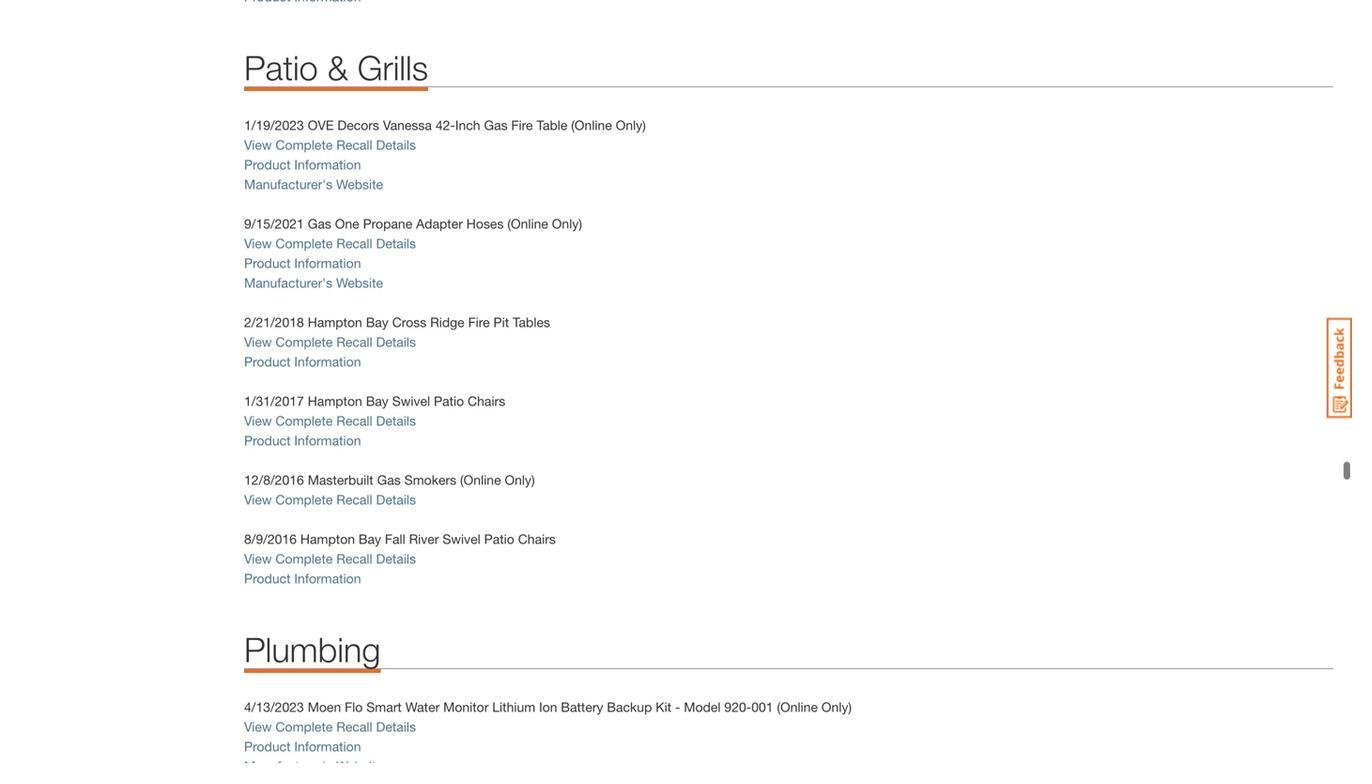 Task type: vqa. For each thing, say whether or not it's contained in the screenshot.
Gas inside the '9/15/2021 Gas One Propane Adapter Hoses (Online Only) View Complete Recall Details Product Information Manufacturer's Website'
yes



Task type: locate. For each thing, give the bounding box(es) containing it.
2 horizontal spatial patio
[[484, 531, 514, 547]]

view complete recall details link
[[244, 137, 416, 152], [244, 236, 420, 251], [244, 334, 420, 350], [244, 413, 420, 429], [244, 492, 420, 507], [244, 551, 416, 567], [244, 719, 416, 735]]

ove
[[308, 117, 334, 133]]

details inside 9/15/2021 gas one propane adapter hoses (online only) view complete recall details product information manufacturer's website
[[376, 236, 416, 251]]

2 view complete recall details link from the top
[[244, 236, 420, 251]]

product information link down ove
[[244, 157, 361, 172]]

complete inside 2/21/2018 hampton bay cross ridge fire pit tables view complete recall details product information
[[276, 334, 333, 350]]

details down smart
[[376, 719, 416, 735]]

(online right smokers
[[460, 472, 501, 488]]

adapter
[[416, 216, 463, 231]]

2 information from the top
[[294, 255, 361, 271]]

details down 'vanessa'
[[376, 137, 416, 152]]

bay for fall
[[359, 531, 381, 547]]

details up 'fall'
[[376, 492, 416, 507]]

0 horizontal spatial swivel
[[392, 393, 430, 409]]

product down the 4/13/2023
[[244, 739, 291, 754]]

only) inside 9/15/2021 gas one propane adapter hoses (online only) view complete recall details product information manufacturer's website
[[552, 216, 582, 231]]

1 vertical spatial website
[[336, 275, 383, 290]]

6 view complete recall details link from the top
[[244, 551, 416, 567]]

patio left &
[[244, 47, 318, 87]]

4 product information link from the top
[[244, 433, 365, 448]]

hampton inside 1/31/2017 hampton bay swivel patio chairs view complete recall details product information
[[308, 393, 362, 409]]

5 view from the top
[[244, 492, 272, 507]]

hampton inside the 8/9/2016 hampton bay fall river swivel patio chairs view complete recall details product information
[[300, 531, 355, 547]]

river
[[409, 531, 439, 547]]

view down 1/31/2017
[[244, 413, 272, 429]]

bay
[[366, 314, 389, 330], [366, 393, 389, 409], [359, 531, 381, 547]]

only) right hoses
[[552, 216, 582, 231]]

view down "12/8/2016" at the left of page
[[244, 492, 272, 507]]

1 vertical spatial chairs
[[518, 531, 556, 547]]

product down 9/15/2021
[[244, 255, 291, 271]]

manufacturer's website link up one
[[244, 176, 383, 192]]

details inside 12/8/2016 masterbuilt gas smokers (online only) view complete recall details
[[376, 492, 416, 507]]

information up masterbuilt
[[294, 433, 361, 448]]

1 website from the top
[[336, 176, 383, 192]]

2 manufacturer's from the top
[[244, 275, 333, 290]]

3 product from the top
[[244, 354, 291, 369]]

0 vertical spatial manufacturer's
[[244, 176, 333, 192]]

4 recall from the top
[[336, 413, 372, 429]]

product up "12/8/2016" at the left of page
[[244, 433, 291, 448]]

5 recall from the top
[[336, 492, 372, 507]]

1 vertical spatial bay
[[366, 393, 389, 409]]

0 vertical spatial swivel
[[392, 393, 430, 409]]

complete down 9/15/2021
[[276, 236, 333, 251]]

2/21/2018
[[244, 314, 304, 330]]

12/8/2016
[[244, 472, 304, 488]]

6 information from the top
[[294, 739, 361, 754]]

view inside 9/15/2021 gas one propane adapter hoses (online only) view complete recall details product information manufacturer's website
[[244, 236, 272, 251]]

view
[[244, 137, 272, 152], [244, 236, 272, 251], [244, 334, 272, 350], [244, 413, 272, 429], [244, 492, 272, 507], [244, 551, 272, 567], [244, 719, 272, 735]]

product information link down moen
[[244, 739, 361, 754]]

complete inside the 8/9/2016 hampton bay fall river swivel patio chairs view complete recall details product information
[[276, 551, 333, 567]]

swivel inside the 8/9/2016 hampton bay fall river swivel patio chairs view complete recall details product information
[[443, 531, 481, 547]]

swivel down 2/21/2018 hampton bay cross ridge fire pit tables view complete recall details product information
[[392, 393, 430, 409]]

(online
[[571, 117, 612, 133], [507, 216, 548, 231], [460, 472, 501, 488], [777, 699, 818, 715]]

7 details from the top
[[376, 719, 416, 735]]

8/9/2016
[[244, 531, 297, 547]]

(online right the 001
[[777, 699, 818, 715]]

only) inside 4/13/2023 moen flo smart water monitor lithium ion battery backup kit - model 920-001 (online only) view complete recall details product information
[[822, 699, 852, 715]]

0 horizontal spatial patio
[[244, 47, 318, 87]]

6 product from the top
[[244, 739, 291, 754]]

grills
[[358, 47, 428, 87]]

recall up 1/31/2017 hampton bay swivel patio chairs view complete recall details product information
[[336, 334, 372, 350]]

plumbing
[[244, 630, 381, 669]]

gas
[[484, 117, 508, 133], [308, 216, 331, 231], [377, 472, 401, 488]]

4 details from the top
[[376, 413, 416, 429]]

0 vertical spatial chairs
[[468, 393, 505, 409]]

complete down ove
[[276, 137, 333, 152]]

0 vertical spatial website
[[336, 176, 383, 192]]

details inside 1/31/2017 hampton bay swivel patio chairs view complete recall details product information
[[376, 413, 416, 429]]

0 vertical spatial bay
[[366, 314, 389, 330]]

complete inside the 1/19/2023 ove decors vanessa 42-inch gas fire table (online only) view complete recall details product information manufacturer's website
[[276, 137, 333, 152]]

product up 1/31/2017
[[244, 354, 291, 369]]

7 recall from the top
[[336, 719, 372, 735]]

4 product from the top
[[244, 433, 291, 448]]

chairs
[[468, 393, 505, 409], [518, 531, 556, 547]]

2 manufacturer's website link from the top
[[244, 275, 383, 290]]

hampton
[[308, 314, 362, 330], [308, 393, 362, 409], [300, 531, 355, 547]]

details inside the 1/19/2023 ove decors vanessa 42-inch gas fire table (online only) view complete recall details product information manufacturer's website
[[376, 137, 416, 152]]

bay left 'fall'
[[359, 531, 381, 547]]

2 vertical spatial patio
[[484, 531, 514, 547]]

hampton for 2/21/2018
[[308, 314, 362, 330]]

complete down "12/8/2016" at the left of page
[[276, 492, 333, 507]]

inch
[[455, 117, 480, 133]]

hampton right the 2/21/2018
[[308, 314, 362, 330]]

view inside the 8/9/2016 hampton bay fall river swivel patio chairs view complete recall details product information
[[244, 551, 272, 567]]

gas inside 12/8/2016 masterbuilt gas smokers (online only) view complete recall details
[[377, 472, 401, 488]]

one
[[335, 216, 359, 231]]

information down ove
[[294, 157, 361, 172]]

information down the 8/9/2016
[[294, 571, 361, 586]]

view complete recall details link down the 8/9/2016
[[244, 551, 416, 567]]

product down the 8/9/2016
[[244, 571, 291, 586]]

information inside 4/13/2023 moen flo smart water monitor lithium ion battery backup kit - model 920-001 (online only) view complete recall details product information
[[294, 739, 361, 754]]

4 view from the top
[[244, 413, 272, 429]]

fire inside the 1/19/2023 ove decors vanessa 42-inch gas fire table (online only) view complete recall details product information manufacturer's website
[[511, 117, 533, 133]]

2 vertical spatial hampton
[[300, 531, 355, 547]]

table
[[537, 117, 568, 133]]

2 view from the top
[[244, 236, 272, 251]]

feedback link image
[[1327, 317, 1352, 419]]

-
[[675, 699, 680, 715]]

complete inside 12/8/2016 masterbuilt gas smokers (online only) view complete recall details
[[276, 492, 333, 507]]

0 horizontal spatial gas
[[308, 216, 331, 231]]

1 recall from the top
[[336, 137, 372, 152]]

hampton right 1/31/2017
[[308, 393, 362, 409]]

7 complete from the top
[[276, 719, 333, 735]]

7 view from the top
[[244, 719, 272, 735]]

information inside the 1/19/2023 ove decors vanessa 42-inch gas fire table (online only) view complete recall details product information manufacturer's website
[[294, 157, 361, 172]]

1 view complete recall details link from the top
[[244, 137, 416, 152]]

product down 1/19/2023
[[244, 157, 291, 172]]

only) inside the 1/19/2023 ove decors vanessa 42-inch gas fire table (online only) view complete recall details product information manufacturer's website
[[616, 117, 646, 133]]

manufacturer's website link up the 2/21/2018
[[244, 275, 383, 290]]

2/21/2018 hampton bay cross ridge fire pit tables view complete recall details product information
[[244, 314, 554, 369]]

1 horizontal spatial gas
[[377, 472, 401, 488]]

4/13/2023
[[244, 699, 304, 715]]

complete down the 2/21/2018
[[276, 334, 333, 350]]

manufacturer's
[[244, 176, 333, 192], [244, 275, 333, 290]]

view down the 8/9/2016
[[244, 551, 272, 567]]

manufacturer's website link
[[244, 176, 383, 192], [244, 275, 383, 290]]

recall down 12/8/2016 masterbuilt gas smokers (online only) view complete recall details in the left of the page
[[336, 551, 372, 567]]

only) right smokers
[[505, 472, 535, 488]]

view complete recall details link up masterbuilt
[[244, 413, 420, 429]]

view complete recall details link down masterbuilt
[[244, 492, 420, 507]]

5 complete from the top
[[276, 492, 333, 507]]

smokers
[[404, 472, 457, 488]]

2 recall from the top
[[336, 236, 372, 251]]

product information link down 9/15/2021
[[244, 255, 365, 271]]

bay left cross on the top left of page
[[366, 314, 389, 330]]

0 vertical spatial hampton
[[308, 314, 362, 330]]

flo
[[345, 699, 363, 715]]

bay down 2/21/2018 hampton bay cross ridge fire pit tables view complete recall details product information
[[366, 393, 389, 409]]

swivel inside 1/31/2017 hampton bay swivel patio chairs view complete recall details product information
[[392, 393, 430, 409]]

swivel
[[392, 393, 430, 409], [443, 531, 481, 547]]

(online inside 12/8/2016 masterbuilt gas smokers (online only) view complete recall details
[[460, 472, 501, 488]]

0 vertical spatial patio
[[244, 47, 318, 87]]

001
[[751, 699, 773, 715]]

patio right river
[[484, 531, 514, 547]]

1 vertical spatial swivel
[[443, 531, 481, 547]]

complete
[[276, 137, 333, 152], [276, 236, 333, 251], [276, 334, 333, 350], [276, 413, 333, 429], [276, 492, 333, 507], [276, 551, 333, 567], [276, 719, 333, 735]]

website up one
[[336, 176, 383, 192]]

information
[[294, 157, 361, 172], [294, 255, 361, 271], [294, 354, 361, 369], [294, 433, 361, 448], [294, 571, 361, 586], [294, 739, 361, 754]]

5 information from the top
[[294, 571, 361, 586]]

1 information from the top
[[294, 157, 361, 172]]

manufacturer's up 9/15/2021
[[244, 176, 333, 192]]

6 product information link from the top
[[244, 739, 361, 754]]

1 vertical spatial hampton
[[308, 393, 362, 409]]

view down 9/15/2021
[[244, 236, 272, 251]]

complete down moen
[[276, 719, 333, 735]]

fire
[[511, 117, 533, 133], [468, 314, 490, 330]]

complete down the 8/9/2016
[[276, 551, 333, 567]]

patio inside the 8/9/2016 hampton bay fall river swivel patio chairs view complete recall details product information
[[484, 531, 514, 547]]

1 vertical spatial fire
[[468, 314, 490, 330]]

information down one
[[294, 255, 361, 271]]

only) right the 001
[[822, 699, 852, 715]]

manufacturer's up the 2/21/2018
[[244, 275, 333, 290]]

1 details from the top
[[376, 137, 416, 152]]

product
[[244, 157, 291, 172], [244, 255, 291, 271], [244, 354, 291, 369], [244, 433, 291, 448], [244, 571, 291, 586], [244, 739, 291, 754]]

1 horizontal spatial swivel
[[443, 531, 481, 547]]

0 vertical spatial fire
[[511, 117, 533, 133]]

backup
[[607, 699, 652, 715]]

view inside 4/13/2023 moen flo smart water monitor lithium ion battery backup kit - model 920-001 (online only) view complete recall details product information
[[244, 719, 272, 735]]

view complete recall details link down moen
[[244, 719, 416, 735]]

bay inside the 8/9/2016 hampton bay fall river swivel patio chairs view complete recall details product information
[[359, 531, 381, 547]]

2 vertical spatial gas
[[377, 472, 401, 488]]

hampton right the 8/9/2016
[[300, 531, 355, 547]]

recall down decors
[[336, 137, 372, 152]]

2 vertical spatial bay
[[359, 531, 381, 547]]

(online right table at top
[[571, 117, 612, 133]]

hampton for 8/9/2016
[[300, 531, 355, 547]]

2 details from the top
[[376, 236, 416, 251]]

recall down masterbuilt
[[336, 492, 372, 507]]

product information link
[[244, 157, 361, 172], [244, 255, 365, 271], [244, 354, 365, 369], [244, 433, 365, 448], [244, 571, 361, 586], [244, 739, 361, 754]]

bay inside 2/21/2018 hampton bay cross ridge fire pit tables view complete recall details product information
[[366, 314, 389, 330]]

masterbuilt
[[308, 472, 373, 488]]

fire left table at top
[[511, 117, 533, 133]]

information inside 1/31/2017 hampton bay swivel patio chairs view complete recall details product information
[[294, 433, 361, 448]]

2 complete from the top
[[276, 236, 333, 251]]

details up smokers
[[376, 413, 416, 429]]

1 horizontal spatial fire
[[511, 117, 533, 133]]

recall down flo at the left bottom of page
[[336, 719, 372, 735]]

gas left one
[[308, 216, 331, 231]]

information down moen
[[294, 739, 361, 754]]

product inside 1/31/2017 hampton bay swivel patio chairs view complete recall details product information
[[244, 433, 291, 448]]

0 horizontal spatial chairs
[[468, 393, 505, 409]]

bay inside 1/31/2017 hampton bay swivel patio chairs view complete recall details product information
[[366, 393, 389, 409]]

propane
[[363, 216, 412, 231]]

patio down 2/21/2018 hampton bay cross ridge fire pit tables view complete recall details product information
[[434, 393, 464, 409]]

view complete recall details link down one
[[244, 236, 420, 251]]

2 website from the top
[[336, 275, 383, 290]]

view complete recall details link down ove
[[244, 137, 416, 152]]

5 product from the top
[[244, 571, 291, 586]]

details down 'fall'
[[376, 551, 416, 567]]

9/15/2021 gas one propane adapter hoses (online only) view complete recall details product information manufacturer's website
[[244, 216, 582, 290]]

recall
[[336, 137, 372, 152], [336, 236, 372, 251], [336, 334, 372, 350], [336, 413, 372, 429], [336, 492, 372, 507], [336, 551, 372, 567], [336, 719, 372, 735]]

0 vertical spatial gas
[[484, 117, 508, 133]]

recall down one
[[336, 236, 372, 251]]

1 product information link from the top
[[244, 157, 361, 172]]

0 vertical spatial manufacturer's website link
[[244, 176, 383, 192]]

920-
[[724, 699, 751, 715]]

only)
[[616, 117, 646, 133], [552, 216, 582, 231], [505, 472, 535, 488], [822, 699, 852, 715]]

details down cross on the top left of page
[[376, 334, 416, 350]]

6 complete from the top
[[276, 551, 333, 567]]

product information link down 1/31/2017
[[244, 433, 365, 448]]

3 view from the top
[[244, 334, 272, 350]]

recall up masterbuilt
[[336, 413, 372, 429]]

website down one
[[336, 275, 383, 290]]

4 complete from the top
[[276, 413, 333, 429]]

0 horizontal spatial fire
[[468, 314, 490, 330]]

3 recall from the top
[[336, 334, 372, 350]]

1 complete from the top
[[276, 137, 333, 152]]

6 view from the top
[[244, 551, 272, 567]]

bay for cross
[[366, 314, 389, 330]]

view down 1/19/2023
[[244, 137, 272, 152]]

1 horizontal spatial patio
[[434, 393, 464, 409]]

1 manufacturer's from the top
[[244, 176, 333, 192]]

details down propane on the top of the page
[[376, 236, 416, 251]]

3 information from the top
[[294, 354, 361, 369]]

gas inside 9/15/2021 gas one propane adapter hoses (online only) view complete recall details product information manufacturer's website
[[308, 216, 331, 231]]

swivel right river
[[443, 531, 481, 547]]

website
[[336, 176, 383, 192], [336, 275, 383, 290]]

1 horizontal spatial chairs
[[518, 531, 556, 547]]

4 information from the top
[[294, 433, 361, 448]]

information up 1/31/2017
[[294, 354, 361, 369]]

ion
[[539, 699, 557, 715]]

5 details from the top
[[376, 492, 416, 507]]

complete down 1/31/2017
[[276, 413, 333, 429]]

2 horizontal spatial gas
[[484, 117, 508, 133]]

view down the 4/13/2023
[[244, 719, 272, 735]]

product information link down the 2/21/2018
[[244, 354, 365, 369]]

2 product from the top
[[244, 255, 291, 271]]

3 view complete recall details link from the top
[[244, 334, 420, 350]]

product information link down the 8/9/2016
[[244, 571, 361, 586]]

decors
[[337, 117, 379, 133]]

view complete recall details link down the 2/21/2018
[[244, 334, 420, 350]]

gas right inch
[[484, 117, 508, 133]]

fire left pit
[[468, 314, 490, 330]]

1 vertical spatial manufacturer's
[[244, 275, 333, 290]]

hampton inside 2/21/2018 hampton bay cross ridge fire pit tables view complete recall details product information
[[308, 314, 362, 330]]

patio
[[244, 47, 318, 87], [434, 393, 464, 409], [484, 531, 514, 547]]

(online right hoses
[[507, 216, 548, 231]]

view down the 2/21/2018
[[244, 334, 272, 350]]

1 product from the top
[[244, 157, 291, 172]]

manufacturer's inside the 1/19/2023 ove decors vanessa 42-inch gas fire table (online only) view complete recall details product information manufacturer's website
[[244, 176, 333, 192]]

3 details from the top
[[376, 334, 416, 350]]

1 vertical spatial patio
[[434, 393, 464, 409]]

kit
[[656, 699, 672, 715]]

3 complete from the top
[[276, 334, 333, 350]]

gas left smokers
[[377, 472, 401, 488]]

only) right table at top
[[616, 117, 646, 133]]

1 vertical spatial gas
[[308, 216, 331, 231]]

details
[[376, 137, 416, 152], [376, 236, 416, 251], [376, 334, 416, 350], [376, 413, 416, 429], [376, 492, 416, 507], [376, 551, 416, 567], [376, 719, 416, 735]]

6 recall from the top
[[336, 551, 372, 567]]

1 vertical spatial manufacturer's website link
[[244, 275, 383, 290]]

5 view complete recall details link from the top
[[244, 492, 420, 507]]

1 view from the top
[[244, 137, 272, 152]]

chairs inside the 8/9/2016 hampton bay fall river swivel patio chairs view complete recall details product information
[[518, 531, 556, 547]]

6 details from the top
[[376, 551, 416, 567]]

manufacturer's inside 9/15/2021 gas one propane adapter hoses (online only) view complete recall details product information manufacturer's website
[[244, 275, 333, 290]]



Task type: describe. For each thing, give the bounding box(es) containing it.
1/31/2017
[[244, 393, 304, 409]]

1/31/2017 hampton bay swivel patio chairs view complete recall details product information
[[244, 393, 509, 448]]

4/13/2023 moen flo smart water monitor lithium ion battery backup kit - model 920-001 (online only) view complete recall details product information
[[244, 699, 852, 754]]

4 view complete recall details link from the top
[[244, 413, 420, 429]]

12/8/2016 masterbuilt gas smokers (online only) view complete recall details
[[244, 472, 539, 507]]

lithium
[[492, 699, 535, 715]]

recall inside the 8/9/2016 hampton bay fall river swivel patio chairs view complete recall details product information
[[336, 551, 372, 567]]

2 product information link from the top
[[244, 255, 365, 271]]

complete inside 9/15/2021 gas one propane adapter hoses (online only) view complete recall details product information manufacturer's website
[[276, 236, 333, 251]]

recall inside 2/21/2018 hampton bay cross ridge fire pit tables view complete recall details product information
[[336, 334, 372, 350]]

product inside 9/15/2021 gas one propane adapter hoses (online only) view complete recall details product information manufacturer's website
[[244, 255, 291, 271]]

product inside the 1/19/2023 ove decors vanessa 42-inch gas fire table (online only) view complete recall details product information manufacturer's website
[[244, 157, 291, 172]]

product inside 2/21/2018 hampton bay cross ridge fire pit tables view complete recall details product information
[[244, 354, 291, 369]]

monitor
[[443, 699, 489, 715]]

information inside 9/15/2021 gas one propane adapter hoses (online only) view complete recall details product information manufacturer's website
[[294, 255, 361, 271]]

hoses
[[467, 216, 504, 231]]

view inside 12/8/2016 masterbuilt gas smokers (online only) view complete recall details
[[244, 492, 272, 507]]

42-
[[436, 117, 455, 133]]

moen
[[308, 699, 341, 715]]

recall inside 4/13/2023 moen flo smart water monitor lithium ion battery backup kit - model 920-001 (online only) view complete recall details product information
[[336, 719, 372, 735]]

recall inside 12/8/2016 masterbuilt gas smokers (online only) view complete recall details
[[336, 492, 372, 507]]

complete inside 1/31/2017 hampton bay swivel patio chairs view complete recall details product information
[[276, 413, 333, 429]]

3 product information link from the top
[[244, 354, 365, 369]]

cross
[[392, 314, 427, 330]]

fire inside 2/21/2018 hampton bay cross ridge fire pit tables view complete recall details product information
[[468, 314, 490, 330]]

8/9/2016 hampton bay fall river swivel patio chairs view complete recall details product information
[[244, 531, 559, 586]]

information inside 2/21/2018 hampton bay cross ridge fire pit tables view complete recall details product information
[[294, 354, 361, 369]]

fall
[[385, 531, 405, 547]]

(online inside the 1/19/2023 ove decors vanessa 42-inch gas fire table (online only) view complete recall details product information manufacturer's website
[[571, 117, 612, 133]]

product inside the 8/9/2016 hampton bay fall river swivel patio chairs view complete recall details product information
[[244, 571, 291, 586]]

(online inside 9/15/2021 gas one propane adapter hoses (online only) view complete recall details product information manufacturer's website
[[507, 216, 548, 231]]

view inside the 1/19/2023 ove decors vanessa 42-inch gas fire table (online only) view complete recall details product information manufacturer's website
[[244, 137, 272, 152]]

website inside 9/15/2021 gas one propane adapter hoses (online only) view complete recall details product information manufacturer's website
[[336, 275, 383, 290]]

website inside the 1/19/2023 ove decors vanessa 42-inch gas fire table (online only) view complete recall details product information manufacturer's website
[[336, 176, 383, 192]]

only) inside 12/8/2016 masterbuilt gas smokers (online only) view complete recall details
[[505, 472, 535, 488]]

view inside 1/31/2017 hampton bay swivel patio chairs view complete recall details product information
[[244, 413, 272, 429]]

ridge
[[430, 314, 465, 330]]

view inside 2/21/2018 hampton bay cross ridge fire pit tables view complete recall details product information
[[244, 334, 272, 350]]

7 view complete recall details link from the top
[[244, 719, 416, 735]]

gas inside the 1/19/2023 ove decors vanessa 42-inch gas fire table (online only) view complete recall details product information manufacturer's website
[[484, 117, 508, 133]]

1 manufacturer's website link from the top
[[244, 176, 383, 192]]

details inside the 8/9/2016 hampton bay fall river swivel patio chairs view complete recall details product information
[[376, 551, 416, 567]]

complete inside 4/13/2023 moen flo smart water monitor lithium ion battery backup kit - model 920-001 (online only) view complete recall details product information
[[276, 719, 333, 735]]

recall inside 9/15/2021 gas one propane adapter hoses (online only) view complete recall details product information manufacturer's website
[[336, 236, 372, 251]]

battery
[[561, 699, 603, 715]]

product inside 4/13/2023 moen flo smart water monitor lithium ion battery backup kit - model 920-001 (online only) view complete recall details product information
[[244, 739, 291, 754]]

vanessa
[[383, 117, 432, 133]]

information inside the 8/9/2016 hampton bay fall river swivel patio chairs view complete recall details product information
[[294, 571, 361, 586]]

chairs inside 1/31/2017 hampton bay swivel patio chairs view complete recall details product information
[[468, 393, 505, 409]]

details inside 4/13/2023 moen flo smart water monitor lithium ion battery backup kit - model 920-001 (online only) view complete recall details product information
[[376, 719, 416, 735]]

patio & grills
[[244, 47, 428, 87]]

water
[[405, 699, 440, 715]]

recall inside 1/31/2017 hampton bay swivel patio chairs view complete recall details product information
[[336, 413, 372, 429]]

pit
[[494, 314, 509, 330]]

&
[[327, 47, 348, 87]]

1/19/2023 ove decors vanessa 42-inch gas fire table (online only) view complete recall details product information manufacturer's website
[[244, 117, 646, 192]]

hampton for 1/31/2017
[[308, 393, 362, 409]]

smart
[[366, 699, 402, 715]]

1/19/2023
[[244, 117, 304, 133]]

9/15/2021
[[244, 216, 304, 231]]

recall inside the 1/19/2023 ove decors vanessa 42-inch gas fire table (online only) view complete recall details product information manufacturer's website
[[336, 137, 372, 152]]

(online inside 4/13/2023 moen flo smart water monitor lithium ion battery backup kit - model 920-001 (online only) view complete recall details product information
[[777, 699, 818, 715]]

patio inside 1/31/2017 hampton bay swivel patio chairs view complete recall details product information
[[434, 393, 464, 409]]

tables
[[513, 314, 550, 330]]

5 product information link from the top
[[244, 571, 361, 586]]

details inside 2/21/2018 hampton bay cross ridge fire pit tables view complete recall details product information
[[376, 334, 416, 350]]

bay for swivel
[[366, 393, 389, 409]]

model
[[684, 699, 721, 715]]



